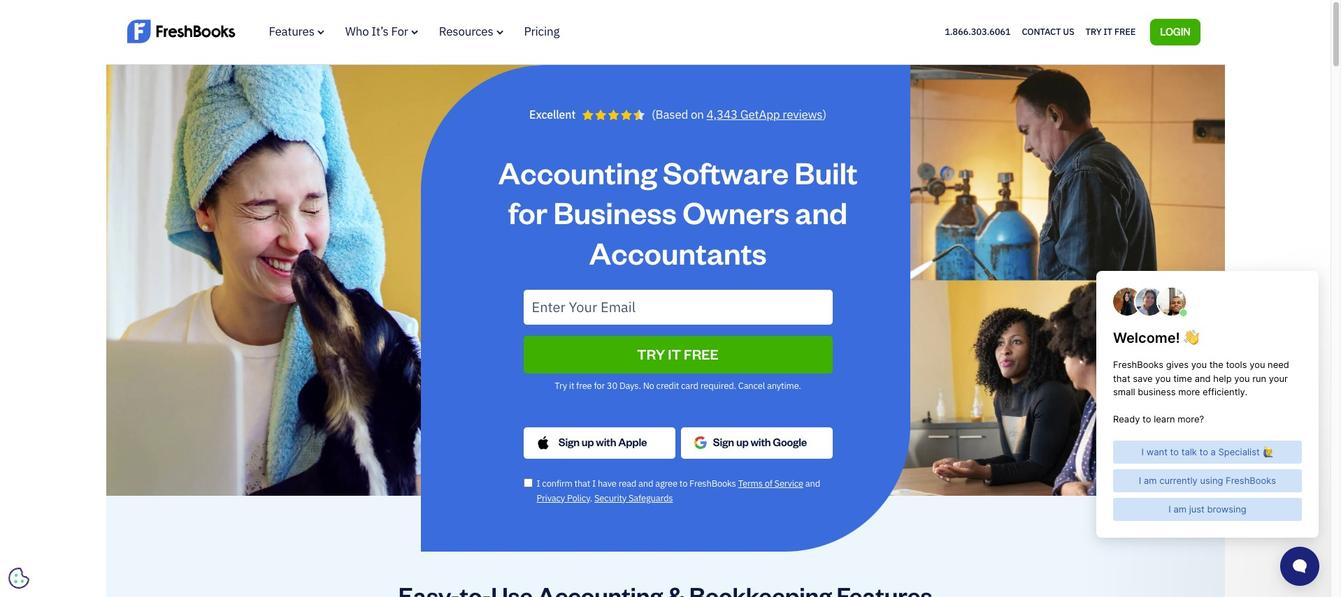 Task type: vqa. For each thing, say whether or not it's contained in the screenshot.
Days.
yes



Task type: locate. For each thing, give the bounding box(es) containing it.
2 vertical spatial try
[[555, 380, 567, 392]]

anytime.
[[767, 380, 801, 392]]

try inside try it free link
[[1086, 26, 1102, 38]]

0 horizontal spatial for
[[508, 193, 547, 232]]

terms
[[738, 478, 763, 490]]

privacy policy link
[[537, 493, 590, 505]]

sign for sign up with google
[[713, 436, 734, 450]]

Enter Your Email email field
[[523, 290, 832, 325]]

i
[[537, 478, 540, 490], [592, 478, 596, 490]]

free inside button
[[684, 345, 719, 363]]

0 horizontal spatial try
[[555, 380, 567, 392]]

.
[[590, 493, 592, 505]]

and
[[795, 193, 848, 232], [638, 478, 653, 490], [805, 478, 820, 490]]

for for 30
[[594, 380, 605, 392]]

sign right apple logo
[[558, 436, 580, 450]]

free left login
[[1114, 26, 1136, 38]]

1 vertical spatial try
[[637, 345, 665, 363]]

1 vertical spatial free
[[684, 345, 719, 363]]

have
[[598, 478, 617, 490]]

0 horizontal spatial free
[[684, 345, 719, 363]]

(based on 4,343 getapp reviews )
[[652, 107, 826, 122]]

reviews
[[783, 107, 823, 122]]

0 horizontal spatial it
[[569, 380, 574, 392]]

try it free
[[1086, 26, 1136, 38]]

of
[[765, 478, 772, 490]]

it for free
[[1104, 26, 1112, 38]]

and down built at the right of page
[[795, 193, 848, 232]]

1 horizontal spatial free
[[1114, 26, 1136, 38]]

contact us
[[1022, 26, 1074, 38]]

required.
[[700, 380, 736, 392]]

with left google
[[751, 436, 771, 450]]

try left free
[[555, 380, 567, 392]]

it left free
[[569, 380, 574, 392]]

privacy
[[537, 493, 565, 505]]

credit
[[656, 380, 679, 392]]

pricing
[[524, 24, 560, 39]]

for for business
[[508, 193, 547, 232]]

with
[[596, 436, 616, 450], [751, 436, 771, 450]]

4,343
[[707, 107, 738, 122]]

0 vertical spatial for
[[508, 193, 547, 232]]

1 vertical spatial for
[[594, 380, 605, 392]]

i right that
[[592, 478, 596, 490]]

and up safeguards
[[638, 478, 653, 490]]

up
[[582, 436, 594, 450], [736, 436, 749, 450]]

1 horizontal spatial sign
[[713, 436, 734, 450]]

and right service
[[805, 478, 820, 490]]

1 i from the left
[[537, 478, 540, 490]]

and inside accounting software built for business owners and accountants
[[795, 193, 848, 232]]

0 vertical spatial free
[[1114, 26, 1136, 38]]

who it's for
[[345, 24, 408, 39]]

cookie consent banner dialog
[[10, 426, 220, 587]]

0 vertical spatial it
[[1104, 26, 1112, 38]]

try left it
[[637, 345, 665, 363]]

up up terms
[[736, 436, 749, 450]]

2 sign from the left
[[713, 436, 734, 450]]

0 vertical spatial try
[[1086, 26, 1102, 38]]

sign right the google logo
[[713, 436, 734, 450]]

who
[[345, 24, 369, 39]]

contact us link
[[1022, 23, 1074, 41]]

try
[[1086, 26, 1102, 38], [637, 345, 665, 363], [555, 380, 567, 392]]

no
[[643, 380, 654, 392]]

for down the accounting
[[508, 193, 547, 232]]

1 horizontal spatial i
[[592, 478, 596, 490]]

free for try it free
[[684, 345, 719, 363]]

pricing link
[[524, 24, 560, 39]]

try for try it free for 30 days. no credit card required. cancel anytime.
[[555, 380, 567, 392]]

up up that
[[582, 436, 594, 450]]

0 horizontal spatial i
[[537, 478, 540, 490]]

apple logo image
[[536, 436, 550, 451]]

0 horizontal spatial up
[[582, 436, 594, 450]]

it right us
[[1104, 26, 1112, 38]]

1 horizontal spatial with
[[751, 436, 771, 450]]

try right us
[[1086, 26, 1102, 38]]

0 horizontal spatial sign
[[558, 436, 580, 450]]

with left apple
[[596, 436, 616, 450]]

1 horizontal spatial for
[[594, 380, 605, 392]]

try inside 'try it free' button
[[637, 345, 665, 363]]

and for read
[[638, 478, 653, 490]]

agree
[[655, 478, 678, 490]]

it
[[1104, 26, 1112, 38], [569, 380, 574, 392]]

on
[[691, 107, 704, 122]]

for
[[508, 193, 547, 232], [594, 380, 605, 392]]

4,343 getapp reviews link
[[707, 107, 823, 122]]

2 horizontal spatial try
[[1086, 26, 1102, 38]]

2 up from the left
[[736, 436, 749, 450]]

sign
[[558, 436, 580, 450], [713, 436, 734, 450]]

safeguards
[[629, 493, 673, 505]]

1 sign from the left
[[558, 436, 580, 450]]

getapp
[[740, 107, 780, 122]]

with for apple
[[596, 436, 616, 450]]

contact
[[1022, 26, 1061, 38]]

built
[[795, 152, 858, 191]]

i left 'confirm'
[[537, 478, 540, 490]]

2 with from the left
[[751, 436, 771, 450]]

1 horizontal spatial try
[[637, 345, 665, 363]]

1 vertical spatial it
[[569, 380, 574, 392]]

sign up with google link
[[681, 427, 832, 460]]

it for free
[[569, 380, 574, 392]]

for inside accounting software built for business owners and accountants
[[508, 193, 547, 232]]

try it free for 30 days. no credit card required. cancel anytime.
[[555, 380, 801, 392]]

for left 30
[[594, 380, 605, 392]]

resources
[[439, 24, 493, 39]]

business
[[553, 193, 677, 232]]

1 horizontal spatial it
[[1104, 26, 1112, 38]]

1 horizontal spatial up
[[736, 436, 749, 450]]

30
[[607, 380, 617, 392]]

0 horizontal spatial with
[[596, 436, 616, 450]]

None checkbox
[[523, 479, 532, 488]]

free right it
[[684, 345, 719, 363]]

days.
[[619, 380, 641, 392]]

resources link
[[439, 24, 503, 39]]

cookie preferences image
[[8, 568, 29, 589]]

terms of service link
[[738, 478, 803, 490]]

free
[[576, 380, 592, 392]]

1 with from the left
[[596, 436, 616, 450]]

free
[[1114, 26, 1136, 38], [684, 345, 719, 363]]

1 up from the left
[[582, 436, 594, 450]]

security
[[594, 493, 627, 505]]

(based
[[652, 107, 688, 122]]

google
[[773, 436, 807, 450]]

it
[[668, 345, 681, 363]]



Task type: describe. For each thing, give the bounding box(es) containing it.
up for sign up with apple
[[582, 436, 594, 450]]

confirm
[[542, 478, 572, 490]]

owners
[[683, 193, 789, 232]]

service
[[774, 478, 803, 490]]

up for sign up with google
[[736, 436, 749, 450]]

software
[[663, 152, 789, 191]]

apple
[[618, 436, 647, 450]]

card
[[681, 380, 698, 392]]

features link
[[269, 24, 324, 39]]

try for try it free
[[1086, 26, 1102, 38]]

features
[[269, 24, 315, 39]]

i confirm that i have read and agree to freshbooks terms of service and privacy policy . security safeguards
[[537, 478, 820, 505]]

who it's for link
[[345, 24, 418, 39]]

sign for sign up with apple
[[558, 436, 580, 450]]

accounting software built for business owners and accountants
[[498, 152, 858, 272]]

try it free button
[[523, 336, 832, 374]]

security safeguards link
[[594, 493, 673, 505]]

try it free
[[637, 345, 719, 363]]

sign up with apple link
[[523, 428, 675, 459]]

cancel
[[738, 380, 765, 392]]

accounting
[[498, 152, 657, 191]]

login link
[[1150, 19, 1200, 45]]

try for try it free
[[637, 345, 665, 363]]

read
[[619, 478, 636, 490]]

policy
[[567, 493, 590, 505]]

it's
[[372, 24, 389, 39]]

for
[[391, 24, 408, 39]]

4.5 stars image
[[582, 110, 645, 120]]

freshbooks
[[689, 478, 736, 490]]

1.866.303.6061 link
[[945, 26, 1011, 38]]

to
[[680, 478, 688, 490]]

sign up with apple
[[558, 436, 647, 450]]

login
[[1160, 25, 1190, 38]]

try it free link
[[1086, 23, 1136, 41]]

1.866.303.6061
[[945, 26, 1011, 38]]

with for google
[[751, 436, 771, 450]]

free for try it free
[[1114, 26, 1136, 38]]

)
[[823, 107, 826, 122]]

2 i from the left
[[592, 478, 596, 490]]

freshbooks logo image
[[127, 18, 235, 45]]

sign up with google
[[713, 436, 807, 450]]

us
[[1063, 26, 1074, 38]]

that
[[574, 478, 590, 490]]

excellent
[[529, 107, 575, 121]]

accountants
[[589, 233, 767, 272]]

google logo image
[[693, 427, 707, 460]]

and for owners
[[795, 193, 848, 232]]



